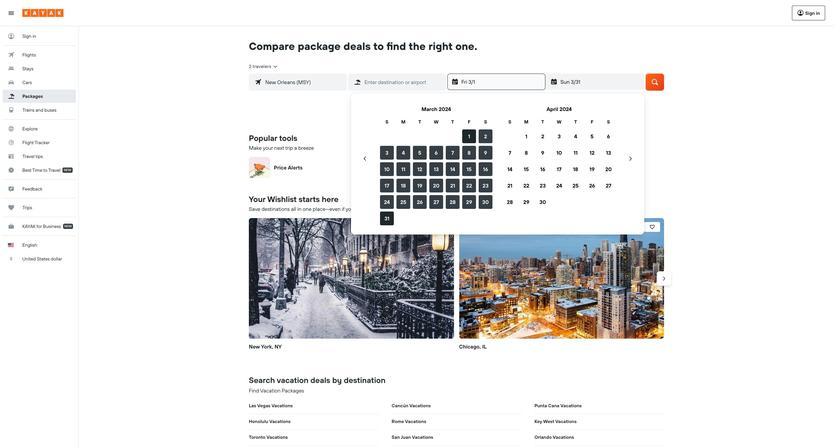 Task type: vqa. For each thing, say whether or not it's contained in the screenshot.
Your Wishlist Starts Here Carousel region
yes



Task type: locate. For each thing, give the bounding box(es) containing it.
0 horizontal spatial grid
[[379, 101, 494, 227]]

united states (english) image
[[8, 243, 14, 247]]

Destination input text field
[[361, 78, 446, 87]]

grid
[[379, 101, 494, 227], [502, 101, 617, 227]]

1 horizontal spatial grid
[[502, 101, 617, 227]]

row
[[379, 118, 494, 126], [502, 118, 617, 126], [379, 128, 494, 145], [502, 128, 617, 145], [379, 145, 494, 161], [502, 145, 617, 161], [379, 161, 494, 178], [502, 161, 617, 178], [379, 178, 494, 194], [502, 178, 617, 194], [379, 194, 494, 211], [502, 194, 617, 211], [379, 211, 494, 227]]

Origin input text field
[[262, 78, 347, 87]]



Task type: describe. For each thing, give the bounding box(es) containing it.
chicago, il element
[[459, 218, 664, 339]]

1 grid from the left
[[379, 101, 494, 227]]

navigation menu image
[[8, 10, 14, 16]]

2 grid from the left
[[502, 101, 617, 227]]

your wishlist starts here carousel region
[[246, 216, 672, 362]]

new york, ny element
[[249, 218, 454, 339]]

start date calendar input element
[[359, 101, 637, 227]]

forward image
[[661, 275, 668, 282]]

End date field
[[560, 78, 644, 86]]

Start date field
[[461, 78, 545, 86]]



